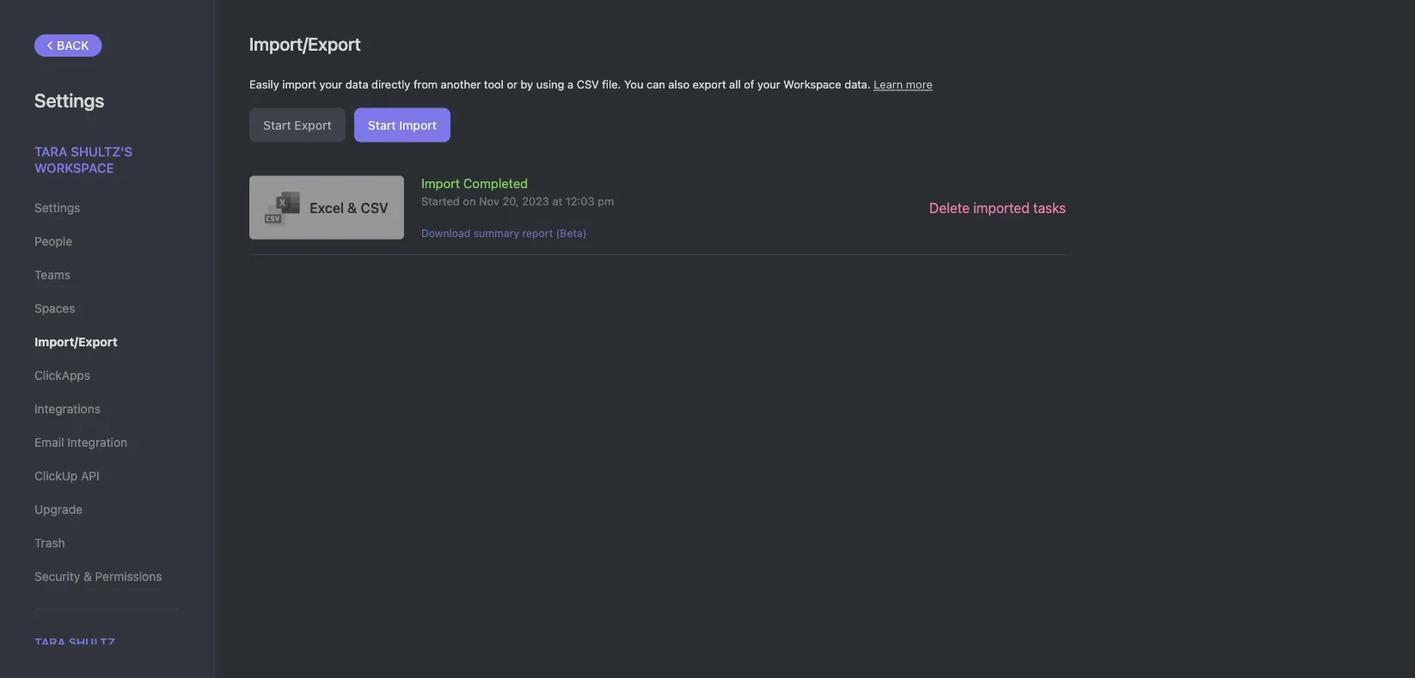 Task type: describe. For each thing, give the bounding box(es) containing it.
excel
[[310, 199, 344, 216]]

shultz's
[[71, 144, 133, 159]]

from
[[414, 77, 438, 90]]

tara shultz's workspace
[[34, 144, 133, 175]]

1 horizontal spatial imported
[[973, 199, 1030, 216]]

more
[[906, 77, 933, 90]]

permissions
[[95, 570, 162, 584]]

2 your from the left
[[758, 77, 781, 90]]

upgrade
[[34, 503, 83, 517]]

download summary report (beta) button
[[421, 227, 587, 239]]

settings link
[[34, 193, 180, 223]]

start import button
[[354, 108, 451, 142]]

tara for tara shultz's workspace
[[34, 144, 67, 159]]

delete
[[930, 199, 970, 216]]

using
[[536, 77, 564, 90]]

spaces link
[[34, 294, 180, 323]]

import/export link
[[34, 328, 180, 357]]

easily
[[249, 77, 279, 90]]

start import
[[368, 118, 437, 132]]

summary
[[473, 227, 520, 239]]

integrations link
[[34, 395, 180, 424]]

file.
[[602, 77, 621, 90]]

also
[[668, 77, 690, 90]]

tasks inside import completed started on nov 20, 2023 at 12:03 pm 0 of 0 tasks imported download summary report (beta)
[[455, 211, 483, 224]]

start export
[[263, 118, 332, 132]]

import/export inside settings element
[[34, 335, 118, 349]]

spaces
[[34, 301, 75, 316]]

1 horizontal spatial of
[[744, 77, 755, 90]]

(beta)
[[556, 227, 587, 239]]

teams link
[[34, 261, 180, 290]]

clickup api link
[[34, 462, 180, 491]]

upgrade link
[[34, 495, 180, 525]]

of inside import completed started on nov 20, 2023 at 12:03 pm 0 of 0 tasks imported download summary report (beta)
[[431, 211, 442, 224]]

& for security
[[83, 570, 92, 584]]

delete imported tasks
[[930, 199, 1066, 216]]

import
[[282, 77, 316, 90]]

learn
[[874, 77, 903, 90]]

import completed started on nov 20, 2023 at 12:03 pm 0 of 0 tasks imported download summary report (beta)
[[421, 176, 614, 239]]

nov
[[479, 194, 500, 207]]

tool
[[484, 77, 504, 90]]

pm
[[598, 194, 614, 207]]

data.
[[845, 77, 871, 90]]

shultz
[[69, 636, 115, 650]]

clickup api
[[34, 469, 99, 483]]

integration
[[67, 436, 127, 450]]

1 your from the left
[[319, 77, 342, 90]]

data
[[345, 77, 368, 90]]

workspace inside tara shultz's workspace
[[34, 160, 114, 175]]

2 settings from the top
[[34, 201, 80, 215]]



Task type: locate. For each thing, give the bounding box(es) containing it.
1 settings from the top
[[34, 89, 104, 111]]

0
[[421, 211, 428, 224], [445, 211, 452, 224]]

import/export
[[249, 33, 361, 54], [34, 335, 118, 349]]

or
[[507, 77, 518, 90]]

import inside import completed started on nov 20, 2023 at 12:03 pm 0 of 0 tasks imported download summary report (beta)
[[421, 176, 460, 191]]

settings up people
[[34, 201, 80, 215]]

a
[[568, 77, 574, 90]]

email integration
[[34, 436, 127, 450]]

export
[[294, 118, 332, 132]]

trash link
[[34, 529, 180, 558]]

0 vertical spatial tara
[[34, 144, 67, 159]]

clickapps
[[34, 368, 90, 383]]

& inside settings element
[[83, 570, 92, 584]]

teams
[[34, 268, 71, 282]]

import/export up clickapps
[[34, 335, 118, 349]]

your
[[319, 77, 342, 90], [758, 77, 781, 90]]

0 horizontal spatial import/export
[[34, 335, 118, 349]]

1 vertical spatial import/export
[[34, 335, 118, 349]]

2023
[[522, 194, 549, 207]]

imported
[[973, 199, 1030, 216], [486, 211, 533, 224]]

imported right delete
[[973, 199, 1030, 216]]

&
[[347, 199, 357, 216], [83, 570, 92, 584]]

0 up download
[[445, 211, 452, 224]]

security & permissions
[[34, 570, 162, 584]]

0 horizontal spatial of
[[431, 211, 442, 224]]

clickapps link
[[34, 361, 180, 390]]

learn more link
[[874, 77, 933, 90]]

0 vertical spatial import
[[399, 118, 437, 132]]

1 horizontal spatial tasks
[[1033, 199, 1066, 216]]

by
[[521, 77, 533, 90]]

1 horizontal spatial your
[[758, 77, 781, 90]]

tara
[[34, 144, 67, 159], [34, 636, 65, 650]]

1 vertical spatial tara
[[34, 636, 65, 650]]

import up started
[[421, 176, 460, 191]]

0 horizontal spatial csv
[[361, 199, 389, 216]]

0 vertical spatial settings
[[34, 89, 104, 111]]

excel & csv
[[310, 199, 389, 216]]

csv right a
[[577, 77, 599, 90]]

1 horizontal spatial &
[[347, 199, 357, 216]]

2 start from the left
[[368, 118, 396, 132]]

download
[[421, 227, 471, 239]]

0 vertical spatial workspace
[[784, 77, 842, 90]]

security & permissions link
[[34, 562, 180, 592]]

& for excel
[[347, 199, 357, 216]]

workspace
[[784, 77, 842, 90], [34, 160, 114, 175]]

people
[[34, 234, 72, 249]]

email
[[34, 436, 64, 450]]

easily import your data directly from another tool or by using a csv file. you can also export all of your workspace data. learn more
[[249, 77, 933, 90]]

20,
[[503, 194, 519, 207]]

api
[[81, 469, 99, 483]]

1 horizontal spatial workspace
[[784, 77, 842, 90]]

your right all
[[758, 77, 781, 90]]

12:03
[[566, 194, 595, 207]]

security
[[34, 570, 80, 584]]

start left export
[[263, 118, 291, 132]]

back
[[57, 38, 89, 52]]

1 vertical spatial &
[[83, 570, 92, 584]]

your left 'data'
[[319, 77, 342, 90]]

back link
[[34, 34, 102, 57]]

0 horizontal spatial tasks
[[455, 211, 483, 224]]

at
[[553, 194, 563, 207]]

0 vertical spatial import/export
[[249, 33, 361, 54]]

0 horizontal spatial start
[[263, 118, 291, 132]]

1 horizontal spatial start
[[368, 118, 396, 132]]

0 horizontal spatial 0
[[421, 211, 428, 224]]

import down from
[[399, 118, 437, 132]]

imported down 20,
[[486, 211, 533, 224]]

0 vertical spatial csv
[[577, 77, 599, 90]]

1 vertical spatial workspace
[[34, 160, 114, 175]]

settings down back link
[[34, 89, 104, 111]]

clickup
[[34, 469, 78, 483]]

2 tara from the top
[[34, 636, 65, 650]]

0 horizontal spatial workspace
[[34, 160, 114, 175]]

email integration link
[[34, 428, 180, 457]]

0 horizontal spatial your
[[319, 77, 342, 90]]

integrations
[[34, 402, 101, 416]]

0 vertical spatial &
[[347, 199, 357, 216]]

settings
[[34, 89, 104, 111], [34, 201, 80, 215]]

import inside "button"
[[399, 118, 437, 132]]

workspace down the shultz's
[[34, 160, 114, 175]]

& right security
[[83, 570, 92, 584]]

start
[[263, 118, 291, 132], [368, 118, 396, 132]]

start down directly
[[368, 118, 396, 132]]

tara for tara shultz
[[34, 636, 65, 650]]

0 horizontal spatial &
[[83, 570, 92, 584]]

1 start from the left
[[263, 118, 291, 132]]

another
[[441, 77, 481, 90]]

completed
[[463, 176, 528, 191]]

started
[[421, 194, 460, 207]]

tara shultz
[[34, 636, 115, 650]]

trash
[[34, 536, 65, 550]]

csv right 'excel'
[[361, 199, 389, 216]]

0 vertical spatial of
[[744, 77, 755, 90]]

tara left the shultz's
[[34, 144, 67, 159]]

settings element
[[0, 0, 215, 678]]

tara inside tara shultz's workspace
[[34, 144, 67, 159]]

start inside "button"
[[368, 118, 396, 132]]

all
[[729, 77, 741, 90]]

1 tara from the top
[[34, 144, 67, 159]]

people link
[[34, 227, 180, 256]]

1 horizontal spatial csv
[[577, 77, 599, 90]]

tara left shultz
[[34, 636, 65, 650]]

csv
[[577, 77, 599, 90], [361, 199, 389, 216]]

can
[[647, 77, 665, 90]]

2 0 from the left
[[445, 211, 452, 224]]

start export button
[[249, 108, 346, 142]]

1 horizontal spatial 0
[[445, 211, 452, 224]]

import/export up 'import'
[[249, 33, 361, 54]]

of right all
[[744, 77, 755, 90]]

export
[[693, 77, 726, 90]]

1 horizontal spatial import/export
[[249, 33, 361, 54]]

on
[[463, 194, 476, 207]]

1 vertical spatial csv
[[361, 199, 389, 216]]

workspace left data.
[[784, 77, 842, 90]]

start inside button
[[263, 118, 291, 132]]

0 down started
[[421, 211, 428, 224]]

report
[[522, 227, 553, 239]]

0 horizontal spatial imported
[[486, 211, 533, 224]]

of
[[744, 77, 755, 90], [431, 211, 442, 224]]

1 0 from the left
[[421, 211, 428, 224]]

1 vertical spatial import
[[421, 176, 460, 191]]

of down started
[[431, 211, 442, 224]]

start for start export
[[263, 118, 291, 132]]

imported inside import completed started on nov 20, 2023 at 12:03 pm 0 of 0 tasks imported download summary report (beta)
[[486, 211, 533, 224]]

1 vertical spatial of
[[431, 211, 442, 224]]

1 vertical spatial settings
[[34, 201, 80, 215]]

you
[[624, 77, 644, 90]]

& right 'excel'
[[347, 199, 357, 216]]

directly
[[372, 77, 410, 90]]

tasks
[[1033, 199, 1066, 216], [455, 211, 483, 224]]

import
[[399, 118, 437, 132], [421, 176, 460, 191]]

start for start import
[[368, 118, 396, 132]]



Task type: vqa. For each thing, say whether or not it's contained in the screenshot.
topmost checklists
no



